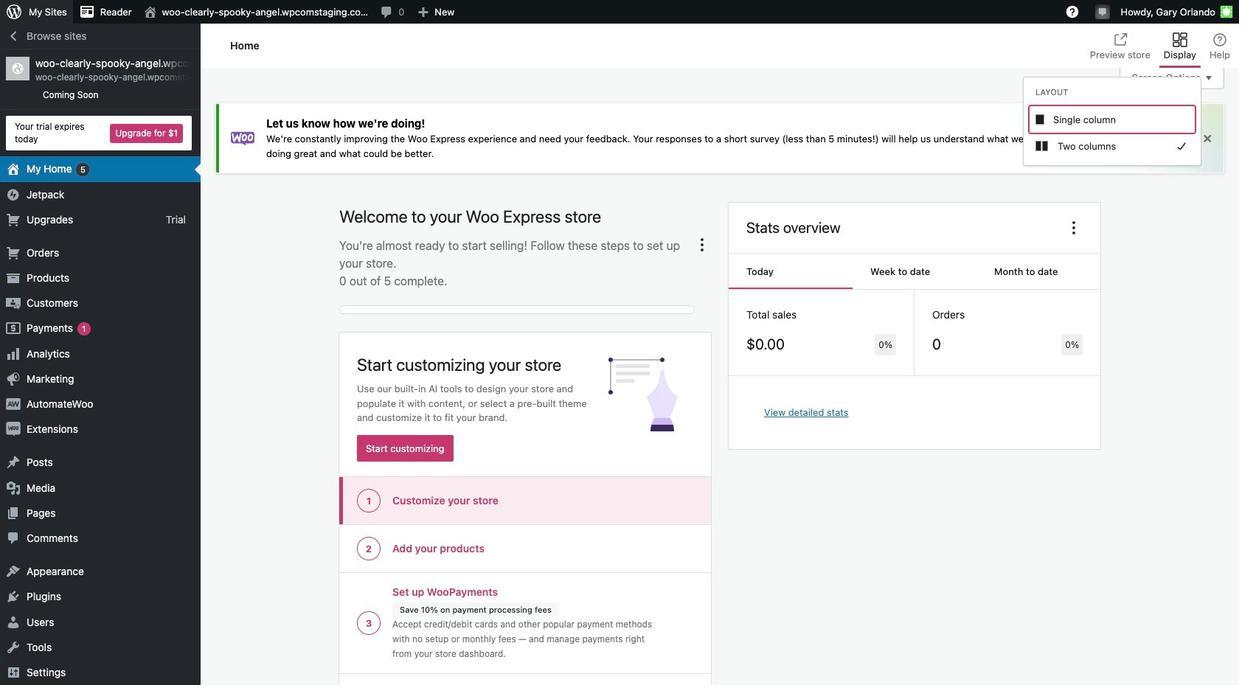 Task type: vqa. For each thing, say whether or not it's contained in the screenshot.
'Customize your store illustration' image
yes



Task type: describe. For each thing, give the bounding box(es) containing it.
task list options image
[[694, 236, 711, 254]]

notification image
[[1097, 5, 1109, 17]]

customize your store illustration image
[[605, 348, 694, 436]]

1 vertical spatial tab list
[[729, 254, 1101, 290]]



Task type: locate. For each thing, give the bounding box(es) containing it.
display options image
[[1172, 31, 1189, 49]]

toolbar navigation
[[0, 0, 1240, 27]]

take the survey image
[[1165, 131, 1178, 144]]

0 vertical spatial tab list
[[1082, 24, 1240, 68]]

group
[[1030, 107, 1195, 160]]

main menu navigation
[[0, 24, 201, 685]]

right image
[[1173, 138, 1191, 155]]

tab list
[[1082, 24, 1240, 68], [729, 254, 1101, 290]]



